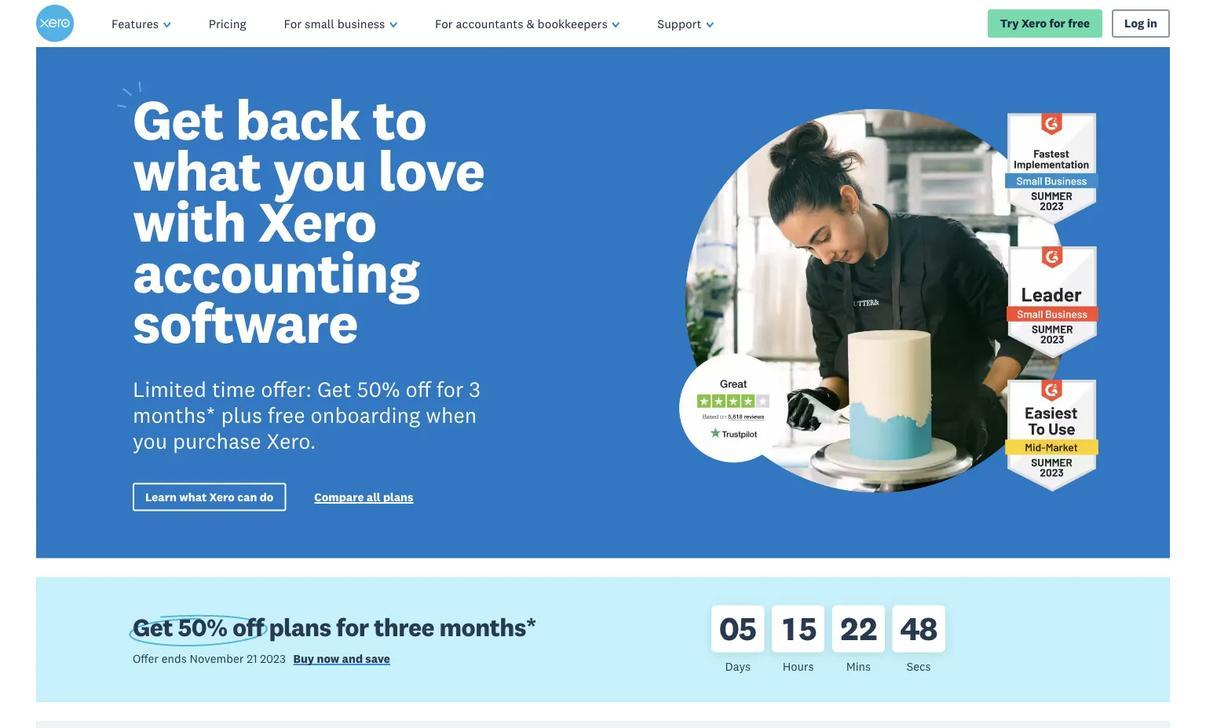 Task type: describe. For each thing, give the bounding box(es) containing it.
1 5
[[783, 608, 817, 649]]

a xero user decorating a cake with blue icing. social proof badges surrounding the circular image. image
[[615, 47, 1170, 559]]

8
[[919, 608, 937, 649]]

purchase
[[173, 428, 261, 455]]

5 for 0 5
[[738, 608, 756, 649]]

compare all plans
[[314, 490, 413, 504]]

buy
[[293, 652, 314, 666]]

xero inside "link"
[[209, 490, 235, 504]]

for small business button
[[265, 0, 416, 47]]

compare
[[314, 490, 364, 504]]

support
[[657, 16, 701, 31]]

secs
[[907, 660, 931, 674]]

get inside 'limited time offer: get 50% off for 3 months* plus free onboarding when you purchase xero.'
[[317, 376, 351, 403]]

business
[[337, 16, 385, 31]]

0 vertical spatial free
[[1068, 16, 1090, 31]]

small
[[305, 16, 334, 31]]

for inside try xero for free link
[[1049, 16, 1065, 31]]

0 horizontal spatial 50%
[[178, 612, 227, 644]]

hours
[[783, 660, 814, 674]]

log in link
[[1112, 9, 1170, 38]]

for accountants & bookkeepers button
[[416, 0, 639, 47]]

for for for small business
[[284, 16, 302, 31]]

limited time offer: get 50% off for 3 months* plus free onboarding when you purchase xero.
[[133, 376, 480, 455]]

what inside "back to what you love with xero accounting software"
[[133, 135, 261, 206]]

buy now and save link
[[293, 652, 390, 669]]

1 horizontal spatial plans
[[383, 490, 413, 504]]

2 2 from the left
[[859, 608, 877, 649]]

now
[[317, 652, 339, 666]]

accounting
[[133, 237, 419, 307]]

2 horizontal spatial xero
[[1021, 16, 1047, 31]]

offer ends november 21 2023 buy now and save
[[133, 652, 390, 666]]

3
[[469, 376, 480, 403]]

xero inside "back to what you love with xero accounting software"
[[258, 186, 376, 256]]

pricing
[[209, 16, 246, 31]]

three
[[374, 612, 434, 644]]

0
[[719, 608, 739, 649]]

when
[[426, 402, 477, 429]]

try xero for free
[[1000, 16, 1090, 31]]

features button
[[93, 0, 190, 47]]

months* inside 'limited time offer: get 50% off for 3 months* plus free onboarding when you purchase xero.'
[[133, 402, 216, 429]]

save
[[365, 652, 390, 666]]

0 5
[[719, 608, 756, 649]]

mins
[[846, 660, 871, 674]]

for inside 'limited time offer: get 50% off for 3 months* plus free onboarding when you purchase xero.'
[[436, 376, 463, 403]]

1 vertical spatial plans
[[269, 612, 331, 644]]

in
[[1147, 16, 1157, 31]]

xero homepage image
[[36, 5, 74, 42]]

features
[[112, 16, 159, 31]]

for small business
[[284, 16, 385, 31]]

back to what you love with xero accounting software
[[133, 84, 485, 358]]

pricing link
[[190, 0, 265, 47]]

1 vertical spatial off
[[232, 612, 264, 644]]

1
[[783, 608, 795, 649]]

for accountants & bookkeepers
[[435, 16, 608, 31]]



Task type: locate. For each thing, give the bounding box(es) containing it.
1 horizontal spatial free
[[1068, 16, 1090, 31]]

you inside 'limited time offer: get 50% off for 3 months* plus free onboarding when you purchase xero.'
[[133, 428, 167, 455]]

0 vertical spatial months*
[[133, 402, 216, 429]]

0 horizontal spatial for
[[284, 16, 302, 31]]

days
[[725, 660, 751, 674]]

4
[[900, 608, 919, 649]]

get for get 50% off
[[133, 612, 173, 644]]

november
[[190, 652, 244, 666]]

50% up november
[[178, 612, 227, 644]]

2 2
[[840, 608, 877, 649]]

all
[[366, 490, 380, 504]]

1 vertical spatial get
[[317, 376, 351, 403]]

5 up days
[[738, 608, 756, 649]]

bookkeepers
[[538, 16, 608, 31]]

1 horizontal spatial for
[[436, 376, 463, 403]]

1 horizontal spatial you
[[273, 135, 366, 206]]

1 vertical spatial months*
[[439, 612, 536, 644]]

get for get
[[133, 84, 224, 155]]

1 vertical spatial xero
[[258, 186, 376, 256]]

offer:
[[261, 376, 312, 403]]

0 vertical spatial what
[[133, 135, 261, 206]]

1 horizontal spatial 50%
[[357, 376, 400, 403]]

for left 3
[[436, 376, 463, 403]]

for right 'try' in the right top of the page
[[1049, 16, 1065, 31]]

off
[[406, 376, 431, 403], [232, 612, 264, 644]]

onboarding
[[311, 402, 420, 429]]

and
[[342, 652, 363, 666]]

log in
[[1124, 16, 1157, 31]]

2 vertical spatial get
[[133, 612, 173, 644]]

1 vertical spatial you
[[133, 428, 167, 455]]

with
[[133, 186, 246, 256]]

05 days, 15 hours, 22 minutes and 48 seconds timer
[[712, 596, 1073, 684]]

0 horizontal spatial off
[[232, 612, 264, 644]]

1 horizontal spatial off
[[406, 376, 431, 403]]

0 horizontal spatial 5
[[738, 608, 756, 649]]

2
[[840, 608, 858, 649], [859, 608, 877, 649]]

to
[[372, 84, 426, 155]]

2 for from the left
[[435, 16, 453, 31]]

0 horizontal spatial for
[[336, 612, 369, 644]]

for up and on the left of page
[[336, 612, 369, 644]]

free
[[1068, 16, 1090, 31], [268, 402, 305, 429]]

2 vertical spatial xero
[[209, 490, 235, 504]]

1 horizontal spatial 5
[[799, 608, 817, 649]]

50% inside 'limited time offer: get 50% off for 3 months* plus free onboarding when you purchase xero.'
[[357, 376, 400, 403]]

50% left when
[[357, 376, 400, 403]]

support button
[[639, 0, 733, 47]]

5 right "1"
[[799, 608, 817, 649]]

2 horizontal spatial for
[[1049, 16, 1065, 31]]

off inside 'limited time offer: get 50% off for 3 months* plus free onboarding when you purchase xero.'
[[406, 376, 431, 403]]

plans for three months*
[[264, 612, 536, 644]]

1 horizontal spatial for
[[435, 16, 453, 31]]

for left accountants
[[435, 16, 453, 31]]

xero
[[1021, 16, 1047, 31], [258, 186, 376, 256], [209, 490, 235, 504]]

1 for from the left
[[284, 16, 302, 31]]

21
[[247, 652, 257, 666]]

xero.
[[267, 428, 316, 455]]

2 vertical spatial for
[[336, 612, 369, 644]]

off up 21
[[232, 612, 264, 644]]

get
[[133, 84, 224, 155], [317, 376, 351, 403], [133, 612, 173, 644]]

5
[[738, 608, 756, 649], [799, 608, 817, 649]]

0 vertical spatial you
[[273, 135, 366, 206]]

what
[[133, 135, 261, 206], [179, 490, 207, 504]]

plans right 'all'
[[383, 490, 413, 504]]

1 horizontal spatial 2
[[859, 608, 877, 649]]

0 vertical spatial xero
[[1021, 16, 1047, 31]]

ends
[[162, 652, 187, 666]]

for for for accountants & bookkeepers
[[435, 16, 453, 31]]

1 horizontal spatial months*
[[439, 612, 536, 644]]

1 vertical spatial for
[[436, 376, 463, 403]]

for
[[1049, 16, 1065, 31], [436, 376, 463, 403], [336, 612, 369, 644]]

0 vertical spatial get
[[133, 84, 224, 155]]

5 for 1 5
[[799, 608, 817, 649]]

free inside 'limited time offer: get 50% off for 3 months* plus free onboarding when you purchase xero.'
[[268, 402, 305, 429]]

for
[[284, 16, 302, 31], [435, 16, 453, 31]]

offer
[[133, 652, 159, 666]]

plans up buy
[[269, 612, 331, 644]]

compare all plans link
[[314, 490, 413, 507]]

0 horizontal spatial 2
[[840, 608, 858, 649]]

2023
[[260, 652, 286, 666]]

you
[[273, 135, 366, 206], [133, 428, 167, 455]]

free right plus
[[268, 402, 305, 429]]

software
[[133, 288, 358, 358]]

0 horizontal spatial xero
[[209, 490, 235, 504]]

you inside "back to what you love with xero accounting software"
[[273, 135, 366, 206]]

accountants
[[456, 16, 523, 31]]

do
[[260, 490, 273, 504]]

1 horizontal spatial xero
[[258, 186, 376, 256]]

months*
[[133, 402, 216, 429], [439, 612, 536, 644]]

2 5 from the left
[[799, 608, 817, 649]]

love
[[378, 135, 485, 206]]

for left small
[[284, 16, 302, 31]]

0 horizontal spatial free
[[268, 402, 305, 429]]

&
[[526, 16, 534, 31]]

what inside "link"
[[179, 490, 207, 504]]

1 2 from the left
[[840, 608, 858, 649]]

1 vertical spatial what
[[179, 490, 207, 504]]

back
[[236, 84, 360, 155]]

learn what xero can do
[[145, 490, 273, 504]]

log
[[1124, 16, 1144, 31]]

1 vertical spatial 50%
[[178, 612, 227, 644]]

0 vertical spatial 50%
[[357, 376, 400, 403]]

0 horizontal spatial months*
[[133, 402, 216, 429]]

plus
[[221, 402, 262, 429]]

free left log
[[1068, 16, 1090, 31]]

1 5 from the left
[[738, 608, 756, 649]]

0 horizontal spatial plans
[[269, 612, 331, 644]]

plans
[[383, 490, 413, 504], [269, 612, 331, 644]]

can
[[237, 490, 257, 504]]

limited
[[133, 376, 207, 403]]

4 8
[[900, 608, 937, 649]]

learn what xero can do link
[[133, 483, 286, 511]]

0 vertical spatial for
[[1049, 16, 1065, 31]]

off left 3
[[406, 376, 431, 403]]

learn
[[145, 490, 177, 504]]

try xero for free link
[[988, 9, 1102, 38]]

get 50% off
[[133, 612, 264, 644]]

try
[[1000, 16, 1019, 31]]

0 vertical spatial off
[[406, 376, 431, 403]]

1 vertical spatial free
[[268, 402, 305, 429]]

time
[[212, 376, 255, 403]]

0 horizontal spatial you
[[133, 428, 167, 455]]

50%
[[357, 376, 400, 403], [178, 612, 227, 644]]

0 vertical spatial plans
[[383, 490, 413, 504]]



Task type: vqa. For each thing, say whether or not it's contained in the screenshot.
05 days, 15 hours, 22 minutes and 48 seconds timer
yes



